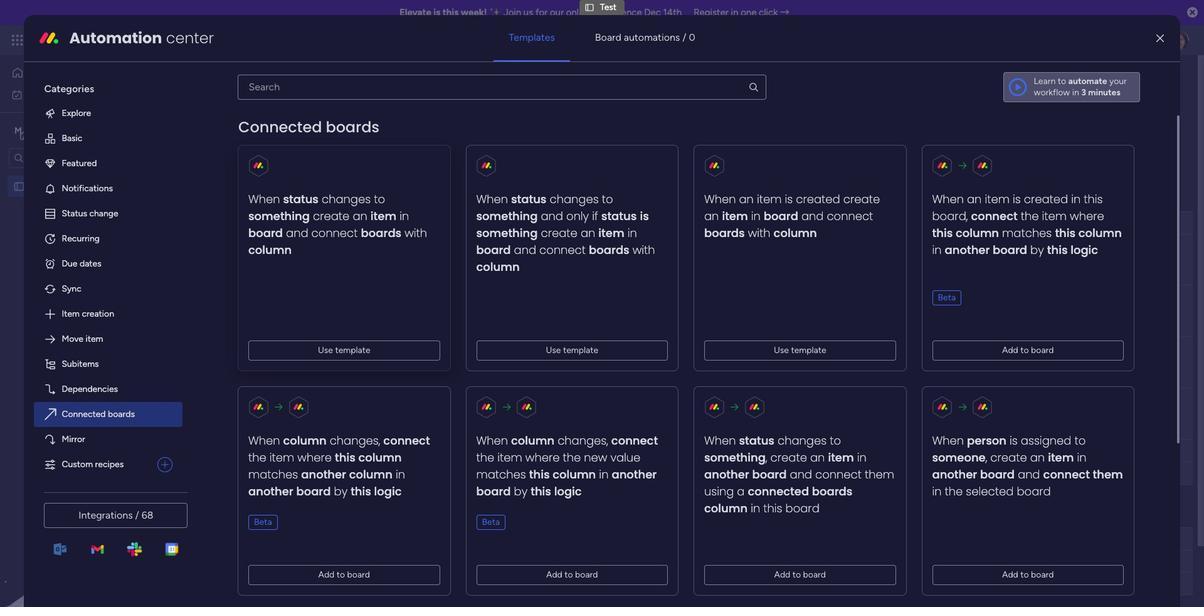 Task type: locate. For each thing, give the bounding box(es) containing it.
item inside when an item is created   create an
[[757, 191, 782, 207]]

production inside post production assessment field
[[243, 507, 306, 522]]

connected
[[239, 117, 322, 137], [62, 409, 106, 420]]

column
[[774, 225, 817, 241], [956, 225, 999, 241], [1079, 225, 1122, 241], [249, 242, 292, 258], [477, 259, 520, 275], [283, 433, 327, 448], [511, 433, 555, 448], [359, 450, 402, 465], [349, 467, 393, 482], [553, 467, 596, 482], [705, 500, 748, 516]]

0 vertical spatial connected boards
[[239, 117, 380, 137]]

calendar
[[352, 117, 387, 128]]

0 horizontal spatial beta
[[254, 517, 272, 527]]

add to board button for the item where the new value matches
[[477, 565, 668, 585]]

minutes
[[1088, 87, 1121, 98]]

sort
[[477, 151, 494, 162]]

template
[[335, 345, 371, 356], [563, 345, 599, 356], [791, 345, 827, 356]]

new down main table button
[[195, 151, 213, 161]]

something
[[249, 208, 310, 224], [477, 208, 538, 224], [477, 225, 538, 241], [705, 450, 766, 465]]

1 of from the left
[[261, 95, 270, 105]]

1 vertical spatial connected
[[62, 409, 106, 420]]

add to board
[[1003, 345, 1054, 356], [319, 569, 370, 580], [547, 569, 598, 580], [775, 569, 826, 580], [1003, 569, 1054, 580]]

categories heading
[[34, 72, 183, 101]]

1 horizontal spatial changes,
[[558, 433, 609, 448]]

in inside connect the item where this column matches this column in another board by this logic
[[933, 242, 942, 258]]

connect inside when column changes, connect the item where the new value matches
[[612, 433, 658, 448]]

board inside when column changes, connect the item where this column matches another column in another board by this logic
[[297, 484, 331, 499]]

subitems option
[[34, 352, 183, 377]]

, up connected
[[766, 450, 768, 465]]

2 owner from the top
[[456, 533, 483, 544]]

1 timeline from the top
[[875, 217, 908, 228]]

test for test building
[[237, 305, 254, 316]]

1 vertical spatial new project
[[237, 254, 286, 265]]

connected boards option
[[34, 402, 183, 427]]

changes,
[[330, 433, 381, 448], [558, 433, 609, 448]]

2 use template from the left
[[546, 345, 599, 356]]

explore option
[[34, 101, 183, 126]]

new project up test building
[[237, 254, 286, 265]]

board inside connect the item where this column matches this column in another board by this logic
[[993, 242, 1028, 258]]

of right type
[[261, 95, 270, 105]]

connected
[[748, 484, 809, 499]]

monday
[[56, 33, 99, 47]]

and
[[417, 95, 432, 105], [541, 208, 563, 224], [802, 208, 824, 224], [286, 225, 309, 241], [514, 242, 537, 258], [790, 467, 812, 482], [1018, 467, 1040, 482]]

another inside when status changes to something , create an item in another board
[[705, 467, 750, 482]]

production down angle down icon
[[243, 191, 305, 206]]

them
[[865, 467, 895, 482], [1093, 467, 1123, 482]]

by down the when an item is created in this board,
[[1031, 242, 1044, 258]]

automate
[[1068, 76, 1107, 86]]

option
[[0, 175, 160, 177]]

1 vertical spatial due
[[62, 258, 77, 269]]

changes for an
[[322, 191, 371, 207]]

an inside the when an item is created in this board,
[[967, 191, 982, 207]]

files
[[795, 217, 813, 228]]

1 vertical spatial connected boards
[[62, 409, 135, 420]]

2 horizontal spatial project
[[313, 217, 341, 228]]

1 horizontal spatial them
[[1093, 467, 1123, 482]]

0 vertical spatial new
[[195, 151, 213, 161]]

, inside when person is assigned to someone , create an item in another board and connect them in the selected board
[[986, 450, 988, 465]]

see inside see plans button
[[219, 34, 234, 45]]

1 horizontal spatial work
[[101, 33, 124, 47]]

1 horizontal spatial /
[[683, 31, 686, 43]]

project.
[[272, 95, 302, 105]]

another
[[945, 242, 990, 258], [301, 467, 347, 482], [612, 467, 657, 482], [705, 467, 750, 482], [933, 467, 978, 482], [249, 484, 294, 499]]

item inside when column changes, connect the item where this column matches another column in another board by this logic
[[270, 450, 295, 465]]

/ for integrations / 68
[[135, 509, 139, 521]]

test
[[600, 2, 617, 13], [29, 181, 46, 192], [216, 191, 240, 206], [237, 305, 254, 316], [237, 357, 254, 368], [237, 408, 254, 419]]

1 vertical spatial work
[[42, 89, 61, 99]]

item in board and connect boards with column
[[705, 208, 874, 241]]

1 them from the left
[[865, 467, 895, 482]]

main left table
[[209, 117, 228, 128]]

0 horizontal spatial created
[[796, 191, 841, 207]]

project up building
[[258, 254, 286, 265]]

0 horizontal spatial them
[[865, 467, 895, 482]]

james peterson image
[[1169, 30, 1189, 50]]

0 horizontal spatial logic
[[374, 484, 402, 499]]

in
[[731, 7, 739, 18], [1072, 87, 1079, 98], [1072, 191, 1081, 207], [400, 208, 409, 224], [751, 208, 761, 224], [628, 225, 637, 241], [933, 242, 942, 258], [857, 450, 867, 465], [1077, 450, 1087, 465], [396, 467, 405, 482], [599, 467, 609, 482], [933, 484, 942, 499], [751, 500, 761, 516]]

1 horizontal spatial matches
[[477, 467, 526, 482]]

item inside the when an item is created in this board,
[[985, 191, 1010, 207]]

new up test building
[[237, 254, 255, 265]]

2 horizontal spatial use template
[[774, 345, 827, 356]]

basic
[[62, 133, 82, 144]]

0 vertical spatial timeline field
[[872, 216, 911, 230]]

activity
[[1033, 73, 1063, 84]]

board,
[[933, 208, 968, 224]]

1 vertical spatial timeline
[[875, 533, 908, 544]]

status
[[62, 208, 87, 219], [530, 217, 555, 228]]

1 horizontal spatial use
[[546, 345, 561, 356]]

see left more
[[572, 94, 587, 105]]

changes inside when status changes   to something and only if status is something create an item in board and connect boards with column
[[550, 191, 599, 207]]

with inside when status changes   to something create an item in board and connect boards with column
[[405, 225, 427, 241]]

see plans
[[219, 34, 257, 45]]

search image
[[748, 81, 759, 93]]

automation  center image
[[39, 28, 59, 48]]

0 vertical spatial due
[[610, 217, 626, 228]]

1 horizontal spatial logic
[[554, 484, 582, 499]]

1 , from the left
[[766, 450, 768, 465]]

is inside when status changes   to something and only if status is something create an item in board and connect boards with column
[[640, 208, 649, 224]]

1 use template button from the left
[[249, 341, 440, 361]]

to inside when person is assigned to someone , create an item in another board and connect them in the selected board
[[1075, 433, 1086, 448]]

created up connect the item where this column matches this column in another board by this logic
[[1024, 191, 1069, 207]]

item inside connect the item where this column matches this column in another board by this logic
[[1042, 208, 1067, 224]]

connected down dependencies
[[62, 409, 106, 420]]

of right track at left
[[477, 95, 486, 105]]

angle down image
[[255, 151, 261, 161]]

one
[[741, 7, 757, 18]]

us
[[524, 7, 533, 18]]

matches down the when an item is created in this board,
[[1003, 225, 1052, 241]]

of
[[261, 95, 270, 105], [477, 95, 486, 105]]

Due date field
[[607, 216, 649, 230]]

is inside when person is assigned to someone , create an item in another board and connect them in the selected board
[[1010, 433, 1018, 448]]

status left only
[[530, 217, 555, 228]]

0 horizontal spatial of
[[261, 95, 270, 105]]

0 vertical spatial owner field
[[453, 216, 486, 230]]

created for and connect
[[796, 191, 841, 207]]

timelines
[[380, 95, 415, 105]]

0 horizontal spatial main
[[29, 125, 51, 136]]

connected inside "option"
[[62, 409, 106, 420]]

0 horizontal spatial new
[[195, 151, 213, 161]]

test right the public board image
[[29, 181, 46, 192]]

/ left 0
[[683, 31, 686, 43]]

0 horizontal spatial project
[[216, 151, 244, 161]]

dapulse checkmark sign image
[[862, 356, 869, 371]]

2 horizontal spatial with
[[748, 225, 771, 241]]

connected boards down assign
[[239, 117, 380, 137]]

changes inside when status changes   to something create an item in board and connect boards with column
[[322, 191, 371, 207]]

1 vertical spatial owner field
[[453, 532, 486, 546]]

main
[[209, 117, 228, 128], [29, 125, 51, 136]]

see for see plans
[[219, 34, 234, 45]]

invite
[[1115, 73, 1137, 84]]

in inside item in board and connect boards with column
[[751, 208, 761, 224]]

someone
[[933, 450, 986, 465]]

another down "board,"
[[945, 242, 990, 258]]

workspace image
[[12, 124, 24, 138]]

use template button
[[249, 341, 440, 361], [477, 341, 668, 361], [705, 341, 896, 361]]

1 horizontal spatial your
[[1109, 76, 1127, 86]]

create inside when status changes to something , create an item in another board
[[771, 450, 807, 465]]

1 horizontal spatial with
[[633, 242, 655, 258]]

0 horizontal spatial changes
[[322, 191, 371, 207]]

1 vertical spatial timeline field
[[872, 532, 911, 546]]

building
[[256, 305, 287, 316]]

1 horizontal spatial see
[[572, 94, 587, 105]]

1 vertical spatial your
[[514, 95, 532, 105]]

created inside when an item is created   create an
[[796, 191, 841, 207]]

/ for invite / 1
[[1139, 73, 1143, 84]]

0 horizontal spatial /
[[135, 509, 139, 521]]

0 vertical spatial project
[[216, 151, 244, 161]]

1 vertical spatial dec
[[616, 358, 630, 367]]

due inside field
[[610, 217, 626, 228]]

2 use template button from the left
[[477, 341, 668, 361]]

table
[[230, 117, 251, 128]]

featured option
[[34, 151, 183, 176]]

add to board for matches
[[1003, 345, 1054, 356]]

a
[[737, 484, 745, 499]]

matches up post production assessment
[[249, 467, 298, 482]]

automations
[[624, 31, 680, 43]]

register in one click → link
[[694, 7, 790, 18]]

/ left 1
[[1139, 73, 1143, 84]]

add to board for the item where the new value matches
[[547, 569, 598, 580]]

in inside when column changes, connect the item where this column matches another column in another board by this logic
[[396, 467, 405, 482]]

when an item is created in this board,
[[933, 191, 1103, 224]]

and inside when status changes   to something create an item in board and connect boards with column
[[286, 225, 309, 241]]

test for test publishing
[[237, 408, 254, 419]]

1 horizontal spatial dec
[[644, 7, 661, 18]]

when for when status changes to something , create an item in another board
[[705, 433, 736, 448]]

0 horizontal spatial changes,
[[330, 433, 381, 448]]

by down when column changes, connect the item where the new value matches
[[514, 484, 528, 499]]

1 horizontal spatial use template button
[[477, 341, 668, 361]]

my work button
[[8, 84, 135, 104]]

0 horizontal spatial by
[[334, 484, 348, 499]]

column inside when column changes, connect the item where the new value matches
[[511, 433, 555, 448]]

1 horizontal spatial template
[[563, 345, 599, 356]]

done
[[532, 357, 553, 368]]

1 created from the left
[[796, 191, 841, 207]]

show board description image
[[240, 73, 255, 85]]

0 vertical spatial dec
[[644, 7, 661, 18]]

0 horizontal spatial work
[[42, 89, 61, 99]]

new inside new project button
[[195, 151, 213, 161]]

/ left '68' on the bottom of the page
[[135, 509, 139, 521]]

None search field
[[238, 75, 766, 100]]

0 horizontal spatial see
[[219, 34, 234, 45]]

connect inside when status changes   to something and only if status is something create an item in board and connect boards with column
[[540, 242, 586, 258]]

1 horizontal spatial changes
[[550, 191, 599, 207]]

production
[[243, 191, 305, 206], [243, 507, 306, 522]]

1 changes, from the left
[[330, 433, 381, 448]]

Timeline field
[[872, 216, 911, 230], [872, 532, 911, 546]]

3 template from the left
[[791, 345, 827, 356]]

is up connect the item where this column matches this column in another board by this logic
[[1013, 191, 1021, 207]]

test production pipeline
[[216, 191, 353, 206]]

item inside when person is assigned to someone , create an item in another board and connect them in the selected board
[[1048, 450, 1074, 465]]

more
[[589, 94, 609, 105]]

0 horizontal spatial due
[[62, 258, 77, 269]]

when inside when status changes   to something and only if status is something create an item in board and connect boards with column
[[477, 191, 508, 207]]

item inside when status changes   to something create an item in board and connect boards with column
[[371, 208, 397, 224]]

0 vertical spatial production
[[243, 191, 305, 206]]

board
[[764, 208, 799, 224], [249, 225, 283, 241], [477, 242, 511, 258], [993, 242, 1028, 258], [1031, 345, 1054, 356], [753, 467, 787, 482], [981, 467, 1015, 482], [297, 484, 331, 499], [477, 484, 511, 499], [1017, 484, 1051, 499], [786, 500, 820, 516], [347, 569, 370, 580], [575, 569, 598, 580], [803, 569, 826, 580], [1031, 569, 1054, 580]]

something for when status changes   to something and only if status is something create an item in board and connect boards with column
[[477, 208, 538, 224]]

something inside when status changes   to something create an item in board and connect boards with column
[[249, 208, 310, 224]]

main inside button
[[209, 117, 228, 128]]

main right workspace "image"
[[29, 125, 51, 136]]

production for test
[[243, 191, 305, 206]]

recurring
[[62, 233, 100, 244]]

work right my
[[42, 89, 61, 99]]

test for test testing
[[237, 357, 254, 368]]

when inside the when an item is created in this board,
[[933, 191, 964, 207]]

0 horizontal spatial template
[[335, 345, 371, 356]]

column information image
[[568, 218, 578, 228], [918, 218, 928, 228], [918, 534, 928, 544]]

1 horizontal spatial due
[[610, 217, 626, 228]]

1 vertical spatial owner
[[456, 533, 483, 544]]

is right person
[[1010, 433, 1018, 448]]

0 vertical spatial work
[[101, 33, 124, 47]]

2 changes, from the left
[[558, 433, 609, 448]]

2 template from the left
[[563, 345, 599, 356]]

production right post at the left bottom of page
[[243, 507, 306, 522]]

connected boards down dependencies
[[62, 409, 135, 420]]

new project down main table button
[[195, 151, 244, 161]]

0 horizontal spatial use template button
[[249, 341, 440, 361]]

matches up by this logic
[[477, 467, 526, 482]]

when for when an item is created in this board,
[[933, 191, 964, 207]]

Status field
[[527, 216, 558, 230]]

changes, inside when column changes, connect the item where the new value matches
[[558, 433, 609, 448]]

sort button
[[457, 146, 502, 166]]

an inside when status changes   to something and only if status is something create an item in board and connect boards with column
[[581, 225, 596, 241]]

2 horizontal spatial by
[[1031, 242, 1044, 258]]

where inside when column changes, connect the item where this column matches another column in another board by this logic
[[298, 450, 332, 465]]

when inside when column changes, connect the item where this column matches another column in another board by this logic
[[249, 433, 280, 448]]

main for main table
[[209, 117, 228, 128]]

Test Production Pipeline field
[[213, 191, 356, 207]]

status up recurring
[[62, 208, 87, 219]]

your
[[1109, 76, 1127, 86], [514, 95, 532, 105]]

Owner field
[[453, 216, 486, 230], [453, 532, 486, 546]]

assign
[[304, 95, 331, 105]]

2 horizontal spatial use
[[774, 345, 789, 356]]

connected boards column
[[705, 484, 853, 516]]

track
[[455, 95, 475, 105]]

2 timeline field from the top
[[872, 532, 911, 546]]

0 vertical spatial /
[[683, 31, 686, 43]]

1 vertical spatial production
[[243, 507, 306, 522]]

1 use template from the left
[[318, 345, 371, 356]]

value
[[611, 450, 641, 465]]

0 horizontal spatial status
[[62, 208, 87, 219]]

elevate
[[399, 7, 431, 18]]

logic
[[1071, 242, 1099, 258], [374, 484, 402, 499], [554, 484, 582, 499]]

the
[[1021, 208, 1039, 224], [249, 450, 267, 465], [477, 450, 495, 465], [563, 450, 581, 465], [945, 484, 963, 499]]

your up minutes
[[1109, 76, 1127, 86]]

use template button for column
[[249, 341, 440, 361]]

conference
[[594, 7, 642, 18]]

0 vertical spatial timeline
[[875, 217, 908, 228]]

is right 'if'
[[640, 208, 649, 224]]

an inside when status changes   to something create an item in board and connect boards with column
[[353, 208, 368, 224]]

in inside your workflow in
[[1072, 87, 1079, 98]]

2 them from the left
[[1093, 467, 1123, 482]]

0 horizontal spatial matches
[[249, 467, 298, 482]]

by up assessment
[[334, 484, 348, 499]]

1 horizontal spatial beta
[[482, 517, 500, 527]]

and inside when person is assigned to someone , create an item in another board and connect them in the selected board
[[1018, 467, 1040, 482]]

1 vertical spatial new
[[237, 254, 255, 265]]

new
[[584, 450, 608, 465]]

created up files
[[796, 191, 841, 207]]

changes, inside when column changes, connect the item where this column matches another column in another board by this logic
[[330, 433, 381, 448]]

invite / 1 button
[[1092, 69, 1154, 89]]

test down new project button
[[216, 191, 240, 206]]

1 horizontal spatial main
[[209, 117, 228, 128]]

project down pipeline on the top
[[313, 217, 341, 228]]

work inside button
[[42, 89, 61, 99]]

test testing
[[237, 357, 284, 368]]

test left building
[[237, 305, 254, 316]]

column inside when status changes   to something and only if status is something create an item in board and connect boards with column
[[477, 259, 520, 275]]

1 horizontal spatial status
[[530, 217, 555, 228]]

see inside see more link
[[572, 94, 587, 105]]

when inside when status changes   to something create an item in board and connect boards with column
[[249, 191, 280, 207]]

owner
[[456, 217, 483, 228], [456, 533, 483, 544]]

status inside when status changes   to something create an item in board and connect boards with column
[[283, 191, 319, 207]]

boards inside "option"
[[108, 409, 135, 420]]

2 horizontal spatial /
[[1139, 73, 1143, 84]]

main inside workspace selection element
[[29, 125, 51, 136]]

due date
[[610, 217, 646, 228]]

1 horizontal spatial created
[[1024, 191, 1069, 207]]

1 horizontal spatial connected
[[239, 117, 322, 137]]

another up using
[[705, 467, 750, 482]]

beta for by
[[254, 517, 272, 527]]

test left publishing
[[237, 408, 254, 419]]

status
[[283, 191, 319, 207], [511, 191, 547, 207], [602, 208, 637, 224], [739, 433, 775, 448]]

invite / 1
[[1115, 73, 1148, 84]]

project left angle down icon
[[216, 151, 244, 161]]

use template for column
[[318, 345, 371, 356]]

when inside when column changes, connect the item where the new value matches
[[477, 433, 508, 448]]

connected down project.
[[239, 117, 322, 137]]

testing
[[256, 357, 284, 368]]

work right monday
[[101, 33, 124, 47]]

0 vertical spatial new project
[[195, 151, 244, 161]]

an inside when status changes to something , create an item in another board
[[811, 450, 825, 465]]

changes for create
[[778, 433, 827, 448]]

1 horizontal spatial of
[[477, 95, 486, 105]]

0 horizontal spatial with
[[405, 225, 427, 241]]

use for column
[[318, 345, 333, 356]]

2 created from the left
[[1024, 191, 1069, 207]]

status change option
[[34, 201, 183, 226]]

changes
[[322, 191, 371, 207], [550, 191, 599, 207], [778, 433, 827, 448]]

status inside when status changes to something , create an item in another board
[[739, 433, 775, 448]]

filter by anything image
[[438, 149, 453, 164]]

1 use from the left
[[318, 345, 333, 356]]

0 vertical spatial owner
[[456, 217, 483, 228]]

recurring option
[[34, 226, 183, 251]]

your left project
[[514, 95, 532, 105]]

work
[[101, 33, 124, 47], [42, 89, 61, 99]]

1 horizontal spatial use template
[[546, 345, 599, 356]]

2 horizontal spatial template
[[791, 345, 827, 356]]

0 vertical spatial see
[[219, 34, 234, 45]]

1 vertical spatial /
[[1139, 73, 1143, 84]]

2 horizontal spatial beta
[[938, 292, 956, 303]]

add to board button for matches
[[933, 341, 1124, 361]]

due left the date
[[610, 217, 626, 228]]

0 horizontal spatial ,
[[766, 450, 768, 465]]

0 horizontal spatial connected boards
[[62, 409, 135, 420]]

this inside the when an item is created in this board,
[[1084, 191, 1103, 207]]

when column changes, connect the item where the new value matches
[[477, 433, 658, 482]]

add for when column changes, connect the item where the new value matches
[[547, 569, 563, 580]]

manage any type of project. assign owners, set timelines and keep track of where your project stands.
[[192, 95, 592, 105]]

changes inside when status changes to something , create an item in another board
[[778, 433, 827, 448]]

to inside when status changes   to something and only if status is something create an item in board and connect boards with column
[[602, 191, 613, 207]]

new project
[[195, 151, 244, 161], [237, 254, 286, 265]]

due left dates
[[62, 258, 77, 269]]

in inside when status changes   to something create an item in board and connect boards with column
[[400, 208, 409, 224]]

when for when column changes, connect the item where this column matches another column in another board by this logic
[[249, 433, 280, 448]]

item
[[757, 191, 782, 207], [985, 191, 1010, 207], [371, 208, 397, 224], [722, 208, 748, 224], [1042, 208, 1067, 224], [599, 225, 625, 241], [86, 334, 103, 344], [270, 450, 295, 465], [498, 450, 523, 465], [828, 450, 854, 465], [1048, 450, 1074, 465]]

is up item in board and connect boards with column
[[785, 191, 793, 207]]

1 template from the left
[[335, 345, 371, 356]]

dec left 14th
[[644, 7, 661, 18]]

0 horizontal spatial connected
[[62, 409, 106, 420]]

add to board button
[[933, 341, 1124, 361], [249, 565, 440, 585], [477, 565, 668, 585], [705, 565, 896, 585], [933, 565, 1124, 585]]

featured
[[62, 158, 97, 169]]

2 vertical spatial project
[[258, 254, 286, 265]]

due inside option
[[62, 258, 77, 269]]

when inside when person is assigned to someone , create an item in another board and connect them in the selected board
[[933, 433, 964, 448]]

2 horizontal spatial logic
[[1071, 242, 1099, 258]]

new project button
[[190, 146, 249, 166]]

something inside when status changes to something , create an item in another board
[[705, 450, 766, 465]]

3 use template from the left
[[774, 345, 827, 356]]

lottie animation element
[[0, 480, 160, 607]]

by inside connect the item where this column matches this column in another board by this logic
[[1031, 242, 1044, 258]]

any
[[225, 95, 239, 105]]

add for by
[[319, 569, 335, 580]]

created inside the when an item is created in this board,
[[1024, 191, 1069, 207]]

test left testing
[[237, 357, 254, 368]]

another down the someone
[[933, 467, 978, 482]]

0 vertical spatial your
[[1109, 76, 1127, 86]]

2 horizontal spatial matches
[[1003, 225, 1052, 241]]

1 vertical spatial see
[[572, 94, 587, 105]]

2 use from the left
[[546, 345, 561, 356]]

1 horizontal spatial ,
[[986, 450, 988, 465]]

production inside test production pipeline field
[[243, 191, 305, 206]]

dec left 13
[[616, 358, 630, 367]]

when inside when an item is created   create an
[[705, 191, 736, 207]]

help button
[[1098, 571, 1142, 592]]

1 vertical spatial project
[[313, 217, 341, 228]]

due dates option
[[34, 251, 183, 277]]

elevate is this week! ✨ join us for our online conference dec 14th
[[399, 7, 682, 18]]

0 horizontal spatial use
[[318, 345, 333, 356]]

2 , from the left
[[986, 450, 988, 465]]

board inside item in board and connect boards with column
[[764, 208, 799, 224]]

dependencies option
[[34, 377, 183, 402]]

status for status change
[[62, 208, 87, 219]]

owners,
[[333, 95, 363, 105]]

another down the value
[[612, 467, 657, 482]]

your inside your workflow in
[[1109, 76, 1127, 86]]

0 horizontal spatial use template
[[318, 345, 371, 356]]

test inside list box
[[29, 181, 46, 192]]

create inside when person is assigned to someone , create an item in another board and connect them in the selected board
[[991, 450, 1027, 465]]

2 vertical spatial /
[[135, 509, 139, 521]]

2 horizontal spatial use template button
[[705, 341, 896, 361]]

see left plans
[[219, 34, 234, 45]]

, down person
[[986, 450, 988, 465]]

workspace
[[53, 125, 103, 136]]

2 horizontal spatial changes
[[778, 433, 827, 448]]

by inside when column changes, connect the item where this column matches another column in another board by this logic
[[334, 484, 348, 499]]



Task type: vqa. For each thing, say whether or not it's contained in the screenshot.
top Due
yes



Task type: describe. For each thing, give the bounding box(es) containing it.
help
[[1108, 575, 1131, 588]]

beta for when column changes, connect the item where the new value matches
[[482, 517, 500, 527]]

matches inside connect the item where this column matches this column in another board by this logic
[[1003, 225, 1052, 241]]

item inside when column changes, connect the item where the new value matches
[[498, 450, 523, 465]]

template for when status changes   to something create an item in board and connect boards with column
[[335, 345, 371, 356]]

main table
[[209, 117, 251, 128]]

move item option
[[34, 327, 183, 352]]

when for when person is assigned to someone , create an item in another board and connect them in the selected board
[[933, 433, 964, 448]]

board inside when status changes   to something create an item in board and connect boards with column
[[249, 225, 283, 241]]

explore
[[62, 108, 91, 118]]

recipes
[[95, 459, 124, 470]]

3 use from the left
[[774, 345, 789, 356]]

test publishing
[[237, 408, 296, 419]]

item
[[62, 309, 80, 319]]

to inside when status changes to something , create an item in another board
[[830, 433, 841, 448]]

post production assessment
[[216, 507, 378, 522]]

person
[[967, 433, 1007, 448]]

learn to automate
[[1034, 76, 1107, 86]]

see more link
[[571, 93, 611, 106]]

due for due date
[[610, 217, 626, 228]]

0
[[689, 31, 695, 43]]

board inside when status changes to something , create an item in another board
[[753, 467, 787, 482]]

in inside when status changes to something , create an item in another board
[[857, 450, 867, 465]]

high
[[707, 357, 725, 368]]

3 use template button from the left
[[705, 341, 896, 361]]

item inside item in board and connect boards with column
[[722, 208, 748, 224]]

boards inside connected boards column
[[812, 484, 853, 499]]

main for main workspace
[[29, 125, 51, 136]]

0 horizontal spatial your
[[514, 95, 532, 105]]

use template button for board
[[477, 341, 668, 361]]

mirror option
[[34, 427, 183, 452]]

notifications
[[62, 183, 113, 194]]

use for board
[[546, 345, 561, 356]]

subitems
[[62, 359, 99, 369]]

column inside when status changes   to something create an item in board and connect boards with column
[[249, 242, 292, 258]]

boards inside item in board and connect boards with column
[[705, 225, 745, 241]]

chart
[[311, 117, 333, 128]]

status for when status changes   to something create an item in board and connect boards with column
[[283, 191, 319, 207]]

center
[[166, 28, 214, 48]]

when for when status changes   to something create an item in board and connect boards with column
[[249, 191, 280, 207]]

workspace selection element
[[12, 123, 105, 140]]

item inside when status changes   to something and only if status is something create an item in board and connect boards with column
[[599, 225, 625, 241]]

register in one click →
[[694, 7, 790, 18]]

changes for only
[[550, 191, 599, 207]]

0 horizontal spatial dec
[[616, 358, 630, 367]]

boards inside when status changes   to something create an item in board and connect boards with column
[[361, 225, 402, 241]]

status for status
[[530, 217, 555, 228]]

and connect them using a
[[705, 467, 895, 499]]

create inside when status changes   to something create an item in board and connect boards with column
[[313, 208, 350, 224]]

1 horizontal spatial project
[[258, 254, 286, 265]]

when for when column changes, connect the item where the new value matches
[[477, 433, 508, 448]]

add to favorites image
[[261, 72, 274, 85]]

sync option
[[34, 277, 183, 302]]

notifications option
[[34, 176, 183, 201]]

something for when status changes   to something create an item in board and connect boards with column
[[249, 208, 310, 224]]

is inside when an item is created   create an
[[785, 191, 793, 207]]

logic inside when column changes, connect the item where this column matches another column in another board by this logic
[[374, 484, 402, 499]]

collapse board header image
[[1166, 118, 1176, 128]]

matches inside when column changes, connect the item where the new value matches
[[477, 467, 526, 482]]

week!
[[461, 7, 487, 18]]

→
[[780, 7, 790, 18]]

status for when status changes   to something and only if status is something create an item in board and connect boards with column
[[511, 191, 547, 207]]

dependencies
[[62, 384, 118, 394]]

in inside the when an item is created in this board,
[[1072, 191, 1081, 207]]

1
[[1145, 73, 1148, 84]]

test building
[[237, 305, 287, 316]]

status for when status changes to something , create an item in another board
[[739, 433, 775, 448]]

v2 done deadline image
[[589, 357, 599, 368]]

see for see more
[[572, 94, 587, 105]]

test list box
[[0, 173, 160, 366]]

connect inside item in board and connect boards with column
[[827, 208, 874, 224]]

item inside option
[[86, 334, 103, 344]]

item creation
[[62, 309, 114, 319]]

when for when status changes   to something and only if status is something create an item in board and connect boards with column
[[477, 191, 508, 207]]

test for test production pipeline
[[216, 191, 240, 206]]

date
[[628, 217, 646, 228]]

add to board button for the item where
[[249, 565, 440, 585]]

and inside and connect them using a
[[790, 467, 812, 482]]

column inside connected boards column
[[705, 500, 748, 516]]

see plans button
[[202, 31, 263, 50]]

public board image
[[13, 180, 25, 192]]

create inside when an item is created   create an
[[844, 191, 880, 207]]

not started
[[519, 255, 566, 265]]

production for post
[[243, 507, 306, 522]]

when column changes, connect the item where this column matches another column in another board by this logic
[[249, 433, 430, 499]]

when status changes   to something and only if status is something create an item in board and connect boards with column
[[477, 191, 655, 275]]

in inside when status changes   to something and only if status is something create an item in board and connect boards with column
[[628, 225, 637, 241]]

select product image
[[11, 34, 24, 46]]

2 of from the left
[[477, 95, 486, 105]]

connect inside when column changes, connect the item where this column matches another column in another board by this logic
[[384, 433, 430, 448]]

see more
[[572, 94, 609, 105]]

custom
[[62, 459, 93, 470]]

another inside when person is assigned to someone , create an item in another board and connect them in the selected board
[[933, 467, 978, 482]]

connect inside connect the item where this column matches this column in another board by this logic
[[971, 208, 1018, 224]]

changes, for this
[[330, 433, 381, 448]]

another up post production assessment
[[249, 484, 294, 499]]

use template for board
[[546, 345, 599, 356]]

add to board for the item where
[[319, 569, 370, 580]]

when status changes   to something create an item in board and connect boards with column
[[249, 191, 427, 258]]

creation
[[82, 309, 114, 319]]

Search in workspace field
[[26, 151, 105, 165]]

management
[[127, 33, 195, 47]]

Search for a column type search field
[[238, 75, 766, 100]]

work for my
[[42, 89, 61, 99]]

when for when an item is created   create an
[[705, 191, 736, 207]]

board inside another board
[[477, 484, 511, 499]]

created for matches
[[1024, 191, 1069, 207]]

custom recipes option
[[34, 452, 153, 477]]

something for when status changes to something , create an item in another board
[[705, 450, 766, 465]]

register
[[694, 7, 729, 18]]

1 timeline field from the top
[[872, 216, 911, 230]]

project inside button
[[216, 151, 244, 161]]

assigned
[[1021, 433, 1072, 448]]

lottie animation image
[[0, 480, 160, 607]]

item creation option
[[34, 302, 183, 327]]

automation
[[69, 28, 162, 48]]

test right online
[[600, 2, 617, 13]]

sync
[[62, 283, 81, 294]]

basic option
[[34, 126, 183, 151]]

1 owner field from the top
[[453, 216, 486, 230]]

1 horizontal spatial new
[[237, 254, 255, 265]]

your workflow in
[[1034, 76, 1127, 98]]

where inside when column changes, connect the item where the new value matches
[[526, 450, 560, 465]]

categories
[[44, 83, 94, 95]]

change
[[89, 208, 118, 219]]

with inside when status changes   to something and only if status is something create an item in board and connect boards with column
[[633, 242, 655, 258]]

template for and connect
[[563, 345, 599, 356]]

integrations / 68
[[79, 509, 153, 521]]

calendar button
[[343, 113, 397, 133]]

connect inside when status changes   to something create an item in board and connect boards with column
[[312, 225, 358, 241]]

boards inside when status changes   to something and only if status is something create an item in board and connect boards with column
[[589, 242, 630, 258]]

gantt
[[270, 117, 293, 128]]

column inside item in board and connect boards with column
[[774, 225, 817, 241]]

new project inside button
[[195, 151, 244, 161]]

beta for connect the item where this column matches this column in another board by this logic
[[938, 292, 956, 303]]

add for connect the item where this column matches this column in another board by this logic
[[1003, 345, 1019, 356]]

monday work management
[[56, 33, 195, 47]]

selected
[[966, 484, 1014, 499]]

another up assessment
[[301, 467, 347, 482]]

is right "elevate"
[[434, 7, 440, 18]]

set
[[366, 95, 378, 105]]

connect the item where this column matches this column in another board by this logic
[[933, 208, 1122, 258]]

is inside the when an item is created in this board,
[[1013, 191, 1021, 207]]

another inside another board
[[612, 467, 657, 482]]

✨
[[489, 7, 501, 18]]

1 owner from the top
[[456, 217, 483, 228]]

board automations / 0
[[595, 31, 695, 43]]

0 vertical spatial connected
[[239, 117, 322, 137]]

item inside when status changes to something , create an item in another board
[[828, 450, 854, 465]]

3 minutes
[[1081, 87, 1121, 98]]

join
[[504, 7, 521, 18]]

and inside item in board and connect boards with column
[[802, 208, 824, 224]]

online
[[566, 7, 592, 18]]

Priority field
[[699, 216, 733, 230]]

Files field
[[792, 216, 816, 230]]

an inside when person is assigned to someone , create an item in another board and connect them in the selected board
[[1031, 450, 1045, 465]]

move item
[[62, 334, 103, 344]]

another inside connect the item where this column matches this column in another board by this logic
[[945, 242, 990, 258]]

categories list box
[[34, 72, 193, 477]]

using
[[705, 484, 734, 499]]

started
[[536, 255, 566, 265]]

work for monday
[[101, 33, 124, 47]]

this column in
[[529, 467, 612, 482]]

custom recipes
[[62, 459, 124, 470]]

Post Production Assessment field
[[213, 507, 381, 523]]

2 timeline from the top
[[875, 533, 908, 544]]

create inside when status changes   to something and only if status is something create an item in board and connect boards with column
[[541, 225, 578, 241]]

logic inside connect the item where this column matches this column in another board by this logic
[[1071, 242, 1099, 258]]

connect inside when person is assigned to someone , create an item in another board and connect them in the selected board
[[1044, 467, 1090, 482]]

the inside connect the item where this column matches this column in another board by this logic
[[1021, 208, 1039, 224]]

by this logic
[[511, 484, 582, 499]]

connected boards inside "option"
[[62, 409, 135, 420]]

1 horizontal spatial connected boards
[[239, 117, 380, 137]]

board automations / 0 button
[[580, 23, 710, 53]]

with inside item in board and connect boards with column
[[748, 225, 771, 241]]

pipeline
[[308, 191, 353, 206]]

2 owner field from the top
[[453, 532, 486, 546]]

integrations / 68 button
[[44, 503, 188, 528]]

, inside when status changes to something , create an item in another board
[[766, 450, 768, 465]]

matches inside when column changes, connect the item where this column matches another column in another board by this logic
[[249, 467, 298, 482]]

them inside when person is assigned to someone , create an item in another board and connect them in the selected board
[[1093, 467, 1123, 482]]

templates
[[509, 31, 555, 43]]

1 horizontal spatial by
[[514, 484, 528, 499]]

click
[[759, 7, 778, 18]]

14th
[[663, 7, 682, 18]]

them inside and connect them using a
[[865, 467, 895, 482]]

if
[[592, 208, 598, 224]]

to inside when status changes   to something create an item in board and connect boards with column
[[374, 191, 385, 207]]

the inside when person is assigned to someone , create an item in another board and connect them in the selected board
[[945, 484, 963, 499]]

dec 13
[[616, 358, 640, 367]]

where inside connect the item where this column matches this column in another board by this logic
[[1070, 208, 1105, 224]]

dates
[[80, 258, 101, 269]]

post
[[216, 507, 240, 522]]

due for due dates
[[62, 258, 77, 269]]

for
[[536, 7, 548, 18]]

home
[[29, 67, 53, 78]]

the inside when column changes, connect the item where this column matches another column in another board by this logic
[[249, 450, 267, 465]]

changes, for the
[[558, 433, 609, 448]]

board
[[595, 31, 621, 43]]

templates button
[[494, 23, 570, 53]]

when an item is created   create an
[[705, 191, 880, 224]]

move
[[62, 334, 83, 344]]

main table button
[[190, 113, 261, 133]]

68
[[142, 509, 153, 521]]

gantt button
[[261, 113, 302, 133]]

board inside when status changes   to something and only if status is something create an item in board and connect boards with column
[[477, 242, 511, 258]]

manage
[[192, 95, 223, 105]]

connect inside and connect them using a
[[816, 467, 862, 482]]



